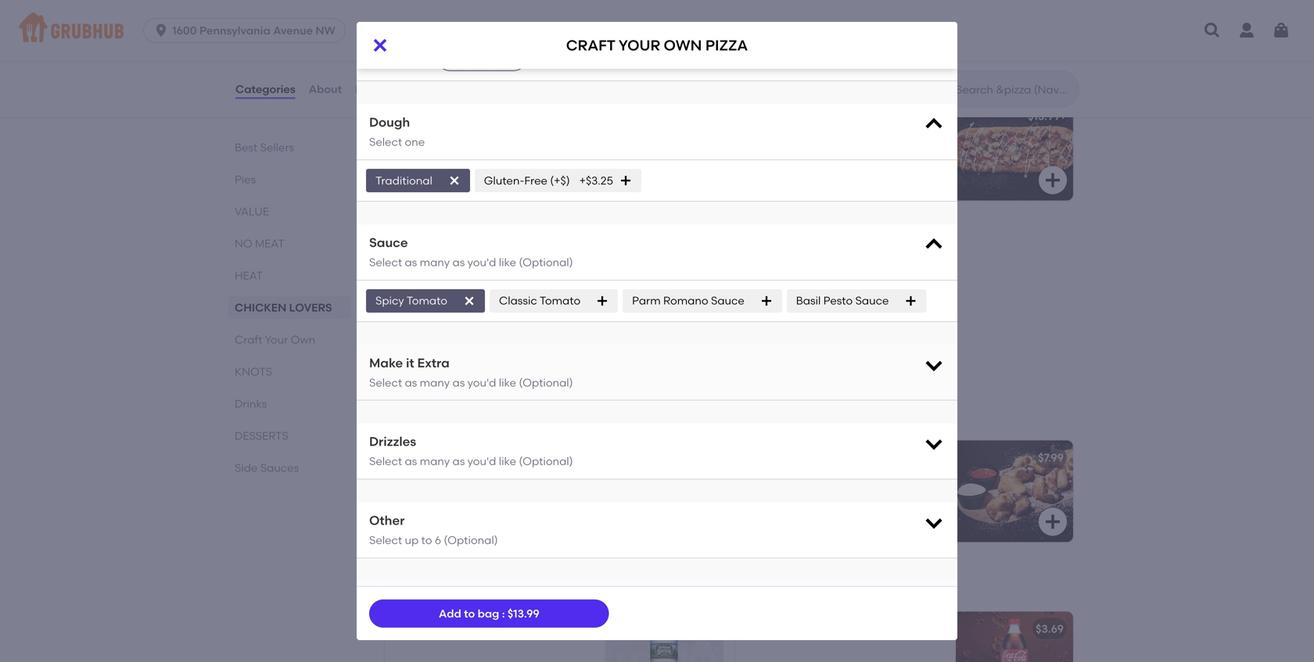 Task type: describe. For each thing, give the bounding box(es) containing it.
tomato for classic tomato
[[540, 294, 581, 308]]

no meat
[[235, 237, 285, 250]]

0 vertical spatial own
[[470, 233, 507, 253]]

by
[[498, 306, 512, 319]]

bag
[[478, 607, 499, 621]]

0 vertical spatial your
[[429, 233, 466, 253]]

+$3.25
[[580, 174, 613, 187]]

0 vertical spatial own
[[664, 37, 702, 54]]

as right vegan
[[453, 455, 465, 468]]

you'd for drizzles
[[468, 455, 496, 468]]

best for best sellers
[[235, 141, 258, 154]]

0 vertical spatial craft
[[566, 37, 616, 54]]

craft your own by clicking below to add or remove toppings
[[394, 306, 569, 351]]

extra
[[417, 355, 450, 371]]

classic
[[499, 294, 537, 308]]

vegan knots button
[[385, 441, 723, 542]]

0 horizontal spatial $13.99 +
[[678, 281, 716, 294]]

add
[[439, 607, 461, 621]]

spring
[[447, 623, 490, 636]]

tomato for spicy tomato
[[407, 294, 448, 308]]

dirty bird
[[394, 109, 456, 123]]

sauce for basil pesto sauce
[[856, 294, 889, 308]]

quantity
[[369, 52, 423, 67]]

to
[[436, 322, 452, 335]]

1 vertical spatial own
[[291, 333, 315, 347]]

bird
[[429, 109, 456, 123]]

1 vertical spatial craft your own
[[235, 333, 315, 347]]

up
[[405, 534, 419, 547]]

to inside other select up to 6 (optional)
[[421, 534, 432, 547]]

about button
[[308, 61, 343, 117]]

$3.69 button
[[735, 612, 1073, 663]]

0 vertical spatial +
[[1060, 109, 1067, 123]]

bottled
[[394, 623, 445, 636]]

drizzles
[[369, 434, 416, 450]]

0 vertical spatial craft your own pizza
[[566, 37, 748, 54]]

add
[[454, 322, 478, 335]]

bottled spring water
[[394, 623, 531, 636]]

pennsylvania
[[199, 24, 271, 37]]

traditional
[[376, 174, 433, 187]]

as down add
[[453, 376, 465, 390]]

(optional) inside other select up to 6 (optional)
[[444, 534, 498, 547]]

gluten-
[[484, 174, 525, 187]]

1 vertical spatial to
[[464, 607, 475, 621]]

craft your own pizza image
[[606, 270, 723, 372]]

0 vertical spatial drinks
[[235, 397, 267, 411]]

water
[[492, 623, 531, 636]]

add to bag : $13.99
[[439, 607, 540, 621]]

1600 pennsylvania avenue nw
[[172, 24, 336, 37]]

side sauces
[[235, 462, 299, 475]]

$3.69
[[1036, 623, 1064, 636]]

toppings
[[394, 338, 451, 351]]

like inside the make it extra select as many as you'd like (optional)
[[499, 376, 516, 390]]

spicy tomato
[[376, 294, 448, 308]]

or
[[481, 322, 497, 335]]

many for drizzles
[[420, 455, 450, 468]]

chicken lovers
[[235, 301, 332, 315]]

as right seller on the left top of the page
[[453, 256, 465, 269]]

many inside the make it extra select as many as you'd like (optional)
[[420, 376, 450, 390]]

$7.99
[[1038, 451, 1064, 465]]

you'd for sauce
[[468, 256, 496, 269]]

remove
[[500, 322, 546, 335]]

gluten-free (+$)
[[484, 174, 570, 187]]

1 vertical spatial knots
[[382, 404, 441, 424]]

like for sauce
[[499, 256, 516, 269]]

the outlaw image
[[606, 0, 723, 86]]

sauces
[[260, 462, 299, 475]]

basil pesto sauce
[[796, 294, 889, 308]]

vegan knots image
[[606, 441, 723, 542]]

1 horizontal spatial $13.99
[[678, 281, 710, 294]]

craft inside craft your own by clicking below to add or remove toppings
[[394, 306, 431, 319]]

dough
[[369, 115, 410, 130]]

your inside craft your own by clicking below to add or remove toppings
[[433, 306, 464, 319]]

seller
[[426, 265, 452, 276]]

sauce for parm romano sauce
[[711, 294, 745, 308]]

no
[[235, 237, 252, 250]]

blk image
[[956, 0, 1073, 86]]



Task type: vqa. For each thing, say whether or not it's contained in the screenshot.
Most
no



Task type: locate. For each thing, give the bounding box(es) containing it.
1 horizontal spatial best
[[404, 265, 424, 276]]

craft down chicken
[[235, 333, 263, 347]]

$13.99 down 'search &pizza (navy yard)' search box
[[1028, 109, 1060, 123]]

select down drizzles
[[369, 455, 402, 468]]

select inside sauce select as many as you'd like (optional)
[[369, 256, 402, 269]]

2 vertical spatial your
[[433, 306, 464, 319]]

3 like from the top
[[499, 455, 516, 468]]

0 vertical spatial your
[[619, 37, 660, 54]]

2 vertical spatial own
[[467, 306, 496, 319]]

your up seller on the left top of the page
[[429, 233, 466, 253]]

main navigation navigation
[[0, 0, 1314, 61]]

bottled coke image
[[956, 612, 1073, 663]]

your down chicken lovers
[[265, 333, 288, 347]]

bottled spring water button
[[385, 612, 723, 663]]

to
[[421, 534, 432, 547], [464, 607, 475, 621]]

2 horizontal spatial $13.99
[[1028, 109, 1060, 123]]

own down gluten-
[[470, 233, 507, 253]]

3 select from the top
[[369, 376, 402, 390]]

1 horizontal spatial craft
[[382, 233, 425, 253]]

basil
[[796, 294, 821, 308]]

you'd right seller on the left top of the page
[[468, 256, 496, 269]]

like inside drizzles select as many as you'd like (optional)
[[499, 455, 516, 468]]

best for best seller
[[404, 265, 424, 276]]

2 select from the top
[[369, 256, 402, 269]]

2 many from the top
[[420, 376, 450, 390]]

2 horizontal spatial sauce
[[856, 294, 889, 308]]

craft your own up seller on the left top of the page
[[382, 233, 507, 253]]

make
[[369, 355, 403, 371]]

many
[[420, 256, 450, 269], [420, 376, 450, 390], [420, 455, 450, 468]]

dirty
[[394, 109, 427, 123]]

(optional) inside the make it extra select as many as you'd like (optional)
[[519, 376, 573, 390]]

1 vertical spatial craft your own pizza
[[394, 284, 532, 297]]

0 horizontal spatial sauce
[[369, 235, 408, 250]]

0 horizontal spatial own
[[291, 333, 315, 347]]

many up other select up to 6 (optional)
[[420, 455, 450, 468]]

0 horizontal spatial $13.99
[[508, 607, 540, 621]]

2 vertical spatial knots
[[436, 451, 475, 465]]

select
[[369, 136, 402, 149], [369, 256, 402, 269], [369, 376, 402, 390], [369, 455, 402, 468], [369, 534, 402, 547]]

spicy
[[376, 294, 404, 308]]

(+$)
[[550, 174, 570, 187]]

$7.99 button
[[735, 441, 1073, 542]]

to left 6 at the bottom left of the page
[[421, 534, 432, 547]]

$13.99 +
[[1028, 109, 1067, 123], [678, 281, 716, 294]]

tomato up below
[[407, 294, 448, 308]]

craft your own
[[382, 233, 507, 253], [235, 333, 315, 347]]

svg image inside 1600 pennsylvania avenue nw button
[[153, 23, 169, 38]]

dough select one
[[369, 115, 425, 149]]

0 vertical spatial best
[[235, 141, 258, 154]]

1 vertical spatial many
[[420, 376, 450, 390]]

cbr image
[[956, 99, 1073, 201]]

craft your own down chicken lovers
[[235, 333, 315, 347]]

2 tomato from the left
[[540, 294, 581, 308]]

parm
[[632, 294, 661, 308]]

svg image
[[1203, 21, 1222, 40], [1272, 21, 1291, 40], [371, 36, 390, 55], [1044, 56, 1063, 75], [1044, 171, 1063, 190], [448, 174, 461, 187], [620, 174, 632, 187], [923, 234, 945, 256], [760, 295, 773, 307], [905, 295, 917, 307], [693, 342, 712, 361], [923, 433, 945, 455], [1044, 513, 1063, 532]]

knots inside button
[[436, 451, 475, 465]]

below
[[394, 322, 434, 335]]

3 you'd from the top
[[468, 455, 496, 468]]

dirty bird button
[[385, 99, 723, 201]]

+
[[1060, 109, 1067, 123], [710, 281, 716, 294]]

1 horizontal spatial your
[[429, 233, 466, 253]]

make it extra select as many as you'd like (optional)
[[369, 355, 573, 390]]

svg image
[[153, 23, 169, 38], [693, 56, 712, 75], [923, 114, 945, 135], [463, 295, 476, 307], [596, 295, 609, 307], [923, 354, 945, 376], [923, 512, 945, 534]]

$13.99
[[1028, 109, 1060, 123], [678, 281, 710, 294], [508, 607, 540, 621]]

bottled spring water image
[[606, 612, 723, 663]]

select for dough
[[369, 136, 402, 149]]

sauce inside sauce select as many as you'd like (optional)
[[369, 235, 408, 250]]

like down remove
[[499, 376, 516, 390]]

about
[[309, 82, 342, 96]]

0 horizontal spatial +
[[710, 281, 716, 294]]

6
[[435, 534, 441, 547]]

own
[[664, 37, 702, 54], [468, 284, 497, 297], [467, 306, 496, 319]]

$13.99 + up parm romano sauce on the top
[[678, 281, 716, 294]]

craft
[[382, 233, 425, 253], [235, 333, 263, 347]]

pesto
[[824, 294, 853, 308]]

to up spring at the bottom of the page
[[464, 607, 475, 621]]

reviews button
[[354, 61, 400, 117]]

select inside drizzles select as many as you'd like (optional)
[[369, 455, 402, 468]]

drizzles select as many as you'd like (optional)
[[369, 434, 573, 468]]

drinks down up
[[382, 575, 434, 595]]

chicken
[[235, 301, 287, 315]]

1 vertical spatial craft
[[235, 333, 263, 347]]

1 vertical spatial like
[[499, 376, 516, 390]]

gnarlic knots image
[[956, 441, 1073, 542]]

nw
[[316, 24, 336, 37]]

1 like from the top
[[499, 256, 516, 269]]

0 horizontal spatial tomato
[[407, 294, 448, 308]]

own
[[470, 233, 507, 253], [291, 333, 315, 347]]

select down dough
[[369, 136, 402, 149]]

1 horizontal spatial craft your own
[[382, 233, 507, 253]]

0 vertical spatial knots
[[235, 365, 272, 379]]

Search &pizza (Navy Yard) search field
[[955, 82, 1074, 97]]

:
[[502, 607, 505, 621]]

0 horizontal spatial to
[[421, 534, 432, 547]]

other
[[369, 513, 405, 529]]

1 horizontal spatial tomato
[[540, 294, 581, 308]]

select for sauce
[[369, 256, 402, 269]]

sellers
[[260, 141, 294, 154]]

best seller
[[404, 265, 452, 276]]

2 vertical spatial like
[[499, 455, 516, 468]]

many up the spicy tomato
[[420, 256, 450, 269]]

$13.99 up water
[[508, 607, 540, 621]]

select up "spicy"
[[369, 256, 402, 269]]

as down it at left
[[405, 376, 417, 390]]

many inside sauce select as many as you'd like (optional)
[[420, 256, 450, 269]]

1 vertical spatial you'd
[[468, 376, 496, 390]]

0 horizontal spatial your
[[265, 333, 288, 347]]

0 vertical spatial $13.99 +
[[1028, 109, 1067, 123]]

0 horizontal spatial pizza
[[500, 284, 532, 297]]

best
[[235, 141, 258, 154], [404, 265, 424, 276]]

1 horizontal spatial $13.99 +
[[1028, 109, 1067, 123]]

1 vertical spatial $13.99 +
[[678, 281, 716, 294]]

reviews
[[355, 82, 399, 96]]

pies
[[235, 173, 256, 186]]

select for drizzles
[[369, 455, 402, 468]]

heat
[[235, 269, 263, 282]]

sauce up the 'best seller'
[[369, 235, 408, 250]]

side
[[235, 462, 258, 475]]

knots
[[235, 365, 272, 379], [382, 404, 441, 424], [436, 451, 475, 465]]

2 you'd from the top
[[468, 376, 496, 390]]

one
[[405, 136, 425, 149]]

0 vertical spatial craft your own
[[382, 233, 507, 253]]

0 horizontal spatial best
[[235, 141, 258, 154]]

avenue
[[273, 24, 313, 37]]

1 tomato from the left
[[407, 294, 448, 308]]

1 vertical spatial best
[[404, 265, 424, 276]]

0 vertical spatial you'd
[[468, 256, 496, 269]]

1600
[[172, 24, 197, 37]]

4 select from the top
[[369, 455, 402, 468]]

5 select from the top
[[369, 534, 402, 547]]

1 vertical spatial your
[[265, 333, 288, 347]]

clicking
[[515, 306, 569, 319]]

2 vertical spatial $13.99
[[508, 607, 540, 621]]

best left seller on the left top of the page
[[404, 265, 424, 276]]

lovers
[[289, 301, 332, 315]]

other select up to 6 (optional)
[[369, 513, 498, 547]]

1 horizontal spatial to
[[464, 607, 475, 621]]

romano
[[663, 294, 709, 308]]

desserts
[[235, 430, 289, 443]]

you'd inside sauce select as many as you'd like (optional)
[[468, 256, 496, 269]]

select for other
[[369, 534, 402, 547]]

$13.99 + down 'search &pizza (navy yard)' search box
[[1028, 109, 1067, 123]]

1 horizontal spatial pizza
[[706, 37, 748, 54]]

1600 pennsylvania avenue nw button
[[143, 18, 352, 43]]

select down other
[[369, 534, 402, 547]]

+ down 'search &pizza (navy yard)' search box
[[1060, 109, 1067, 123]]

best left the sellers
[[235, 141, 258, 154]]

as
[[405, 256, 417, 269], [453, 256, 465, 269], [405, 376, 417, 390], [453, 376, 465, 390], [405, 455, 417, 468], [453, 455, 465, 468]]

as left seller on the left top of the page
[[405, 256, 417, 269]]

(optional) inside drizzles select as many as you'd like (optional)
[[519, 455, 573, 468]]

2 vertical spatial many
[[420, 455, 450, 468]]

sauce right 'pesto'
[[856, 294, 889, 308]]

0 vertical spatial many
[[420, 256, 450, 269]]

knots right vegan
[[436, 451, 475, 465]]

sauce
[[369, 235, 408, 250], [711, 294, 745, 308], [856, 294, 889, 308]]

parm romano sauce
[[632, 294, 745, 308]]

select inside dough select one
[[369, 136, 402, 149]]

Input item quantity number field
[[465, 42, 499, 71]]

search icon image
[[931, 80, 950, 99]]

0 vertical spatial like
[[499, 256, 516, 269]]

like inside sauce select as many as you'd like (optional)
[[499, 256, 516, 269]]

1 horizontal spatial craft your own pizza
[[566, 37, 748, 54]]

classic tomato
[[499, 294, 581, 308]]

1 vertical spatial $13.99
[[678, 281, 710, 294]]

1 select from the top
[[369, 136, 402, 149]]

0 vertical spatial craft
[[382, 233, 425, 253]]

knots up drizzles
[[382, 404, 441, 424]]

own inside craft your own by clicking below to add or remove toppings
[[467, 306, 496, 319]]

you'd inside drizzles select as many as you'd like (optional)
[[468, 455, 496, 468]]

1 vertical spatial own
[[468, 284, 497, 297]]

0 horizontal spatial craft
[[235, 333, 263, 347]]

it
[[406, 355, 414, 371]]

sauce select as many as you'd like (optional)
[[369, 235, 573, 269]]

1 you'd from the top
[[468, 256, 496, 269]]

craft your own pizza
[[566, 37, 748, 54], [394, 284, 532, 297]]

1 vertical spatial craft
[[394, 284, 432, 297]]

categories
[[236, 82, 295, 96]]

value
[[235, 205, 269, 218]]

1 vertical spatial +
[[710, 281, 716, 294]]

1 horizontal spatial +
[[1060, 109, 1067, 123]]

many for sauce
[[420, 256, 450, 269]]

knots down chicken
[[235, 365, 272, 379]]

1 vertical spatial your
[[434, 284, 466, 297]]

0 vertical spatial pizza
[[706, 37, 748, 54]]

your
[[429, 233, 466, 253], [265, 333, 288, 347]]

select down make
[[369, 376, 402, 390]]

craft up the 'best seller'
[[382, 233, 425, 253]]

select inside other select up to 6 (optional)
[[369, 534, 402, 547]]

categories button
[[235, 61, 296, 117]]

1 many from the top
[[420, 256, 450, 269]]

own down lovers
[[291, 333, 315, 347]]

sauce right romano
[[711, 294, 745, 308]]

vegan knots
[[394, 451, 475, 465]]

drinks
[[235, 397, 267, 411], [382, 575, 434, 595]]

0 vertical spatial to
[[421, 534, 432, 547]]

1 vertical spatial drinks
[[382, 575, 434, 595]]

1 horizontal spatial drinks
[[382, 575, 434, 595]]

+ up parm romano sauce on the top
[[710, 281, 716, 294]]

2 vertical spatial you'd
[[468, 455, 496, 468]]

pizza
[[706, 37, 748, 54], [500, 284, 532, 297]]

many down extra
[[420, 376, 450, 390]]

many inside drizzles select as many as you'd like (optional)
[[420, 455, 450, 468]]

3 many from the top
[[420, 455, 450, 468]]

select inside the make it extra select as many as you'd like (optional)
[[369, 376, 402, 390]]

0 vertical spatial $13.99
[[1028, 109, 1060, 123]]

2 vertical spatial craft
[[394, 306, 431, 319]]

you'd
[[468, 256, 496, 269], [468, 376, 496, 390], [468, 455, 496, 468]]

drinks up desserts
[[235, 397, 267, 411]]

as down drizzles
[[405, 455, 417, 468]]

(optional) inside sauce select as many as you'd like (optional)
[[519, 256, 573, 269]]

tomato right classic
[[540, 294, 581, 308]]

0 horizontal spatial drinks
[[235, 397, 267, 411]]

best sellers
[[235, 141, 294, 154]]

1 horizontal spatial own
[[470, 233, 507, 253]]

like right "vegan knots"
[[499, 455, 516, 468]]

dirty bird image
[[606, 99, 723, 201]]

you'd right vegan
[[468, 455, 496, 468]]

vegan
[[394, 451, 434, 465]]

$13.99 up parm romano sauce on the top
[[678, 281, 710, 294]]

1 vertical spatial pizza
[[500, 284, 532, 297]]

meat
[[255, 237, 285, 250]]

you'd down craft your own by clicking below to add or remove toppings at left
[[468, 376, 496, 390]]

like
[[499, 256, 516, 269], [499, 376, 516, 390], [499, 455, 516, 468]]

0 horizontal spatial craft your own
[[235, 333, 315, 347]]

like up classic
[[499, 256, 516, 269]]

like for drizzles
[[499, 455, 516, 468]]

1 horizontal spatial sauce
[[711, 294, 745, 308]]

craft
[[566, 37, 616, 54], [394, 284, 432, 297], [394, 306, 431, 319]]

2 like from the top
[[499, 376, 516, 390]]

you'd inside the make it extra select as many as you'd like (optional)
[[468, 376, 496, 390]]

0 horizontal spatial craft your own pizza
[[394, 284, 532, 297]]

free
[[525, 174, 548, 187]]



